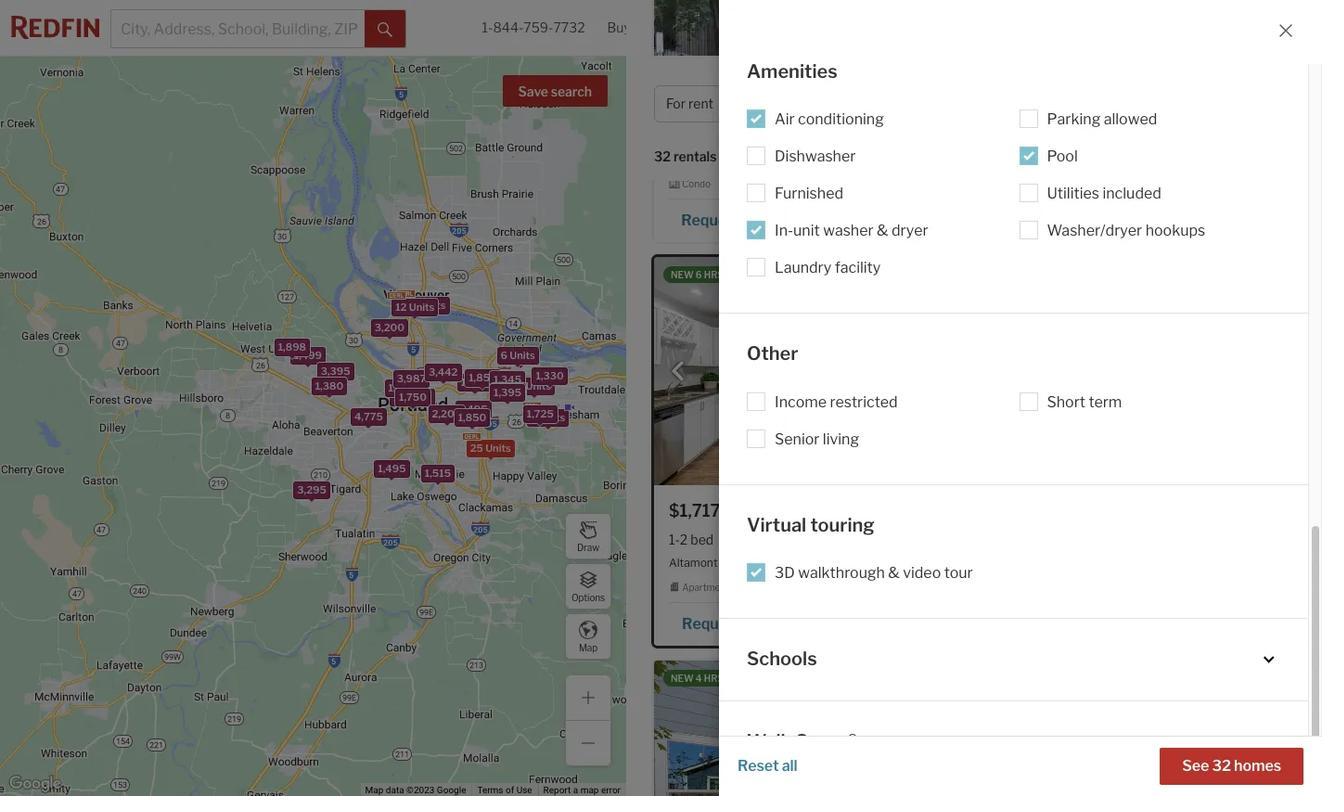 Task type: describe. For each thing, give the bounding box(es) containing it.
3 inside button
[[1196, 96, 1205, 112]]

portland,
[[786, 152, 833, 166]]

2 for bath
[[735, 532, 743, 548]]

1 bath for 700 sq ft
[[711, 129, 748, 144]]

(971) 377-5056 link
[[805, 607, 949, 638]]

0 vertical spatial 1,495
[[388, 381, 416, 394]]

1 horizontal spatial ft
[[868, 532, 878, 548]]

#5,
[[1090, 152, 1106, 166]]

main
[[719, 152, 744, 166]]

1 vertical spatial 6 units
[[530, 410, 565, 423]]

1 vertical spatial 1,850
[[458, 410, 486, 423]]

new for new 4 hrs ago
[[671, 673, 694, 684]]

1- for 1-2 bed
[[669, 532, 680, 548]]

0 horizontal spatial or
[[835, 152, 851, 166]]

3,395
[[320, 364, 350, 377]]

units up 1,725
[[525, 379, 551, 392]]

47
[[997, 152, 1011, 166]]

map for map
[[579, 642, 598, 653]]

bath up 9701
[[745, 532, 773, 548]]

3 inside map region
[[516, 379, 523, 392]]

photo of 8516 ne hassalo st, portland, or 97220 image
[[654, 661, 964, 796]]

price button
[[757, 85, 836, 122]]

laundry
[[775, 259, 832, 277]]

32 rentals
[[654, 149, 717, 165]]

1 horizontal spatial or
[[968, 555, 984, 569]]

conditioning
[[798, 110, 884, 128]]

0 horizontal spatial bed
[[691, 532, 714, 548]]

senior
[[775, 430, 820, 448]]

search
[[551, 84, 592, 99]]

sort : square feet (low to high)
[[739, 149, 922, 165]]

1- for 1-844-759-7732
[[482, 20, 493, 36]]

air
[[775, 110, 795, 128]]

hrs for 6
[[704, 269, 724, 280]]

2 for bed
[[680, 532, 688, 548]]

short term
[[1047, 393, 1122, 411]]

report for report ad
[[1235, 731, 1263, 742]]

1,380
[[315, 379, 343, 392]]

1,345
[[493, 372, 521, 385]]

7732
[[553, 20, 585, 36]]

712
[[1085, 129, 1107, 144]]

units right 11
[[405, 391, 431, 404]]

oswego,
[[1136, 152, 1181, 166]]

$1,717+ /mo
[[669, 501, 765, 521]]

hrs for 4
[[704, 673, 724, 684]]

4
[[696, 673, 702, 684]]

home type button
[[843, 85, 957, 122]]

eagle
[[1013, 152, 1042, 166]]

5056
[[897, 615, 937, 633]]

$1,495 for 712 sq ft
[[997, 98, 1053, 117]]

walkthrough
[[798, 564, 885, 582]]

score®
[[796, 730, 858, 752]]

in-
[[775, 222, 793, 239]]

2021 sw main st #49, portland, or 97205
[[669, 152, 889, 166]]

700 sq ft
[[758, 129, 813, 144]]

term
[[1089, 393, 1122, 411]]

1 vertical spatial 6
[[500, 348, 507, 361]]

/mo for (971) 377-5056
[[734, 501, 765, 521]]

advertisement
[[998, 728, 1075, 742]]

se
[[773, 555, 788, 569]]

google image
[[5, 772, 66, 796]]

1 for 700
[[711, 129, 717, 144]]

$1,495 for 700 sq ft
[[669, 98, 726, 117]]

facility
[[835, 259, 881, 277]]

for rent
[[666, 96, 714, 112]]

25 inside map region
[[470, 441, 483, 454]]

apartment
[[682, 581, 729, 592]]

0 horizontal spatial 1,695
[[460, 375, 489, 388]]

air conditioning
[[775, 110, 884, 128]]

short
[[1047, 393, 1086, 411]]

touring
[[810, 514, 875, 536]]

to
[[876, 149, 889, 165]]

reset
[[738, 757, 779, 775]]

2 horizontal spatial 6
[[696, 269, 702, 280]]

units right 12
[[409, 300, 434, 313]]

high)
[[891, 149, 922, 165]]

condo for 700 sq ft
[[682, 178, 711, 189]]

(503) 954-7472
[[822, 212, 938, 229]]

(503)
[[822, 212, 862, 229]]

valley,
[[933, 555, 965, 569]]

97205
[[854, 152, 889, 166]]

7472
[[900, 212, 938, 229]]

all filters • 3 button
[[1096, 85, 1217, 122]]

photo of 47 eagle crest dr #5, lake oswego, or 97035 image
[[982, 0, 1292, 82]]

954-
[[865, 212, 900, 229]]

sq for 700
[[786, 129, 801, 144]]

3,442
[[428, 365, 457, 378]]

feet
[[819, 149, 845, 165]]

$1,495 /mo for 712 sq ft
[[997, 98, 1084, 117]]

ago for new 6 hrs ago
[[726, 269, 746, 280]]

bath for 700 sq ft
[[720, 129, 748, 144]]

1 bath for 712 sq ft
[[1039, 129, 1075, 144]]

amenities
[[747, 60, 838, 82]]

use
[[517, 785, 532, 795]]

google
[[437, 785, 466, 795]]

for
[[864, 75, 893, 99]]

3 units
[[516, 379, 551, 392]]

(low
[[847, 149, 873, 165]]

beds
[[977, 96, 1008, 112]]

all
[[1131, 96, 1147, 112]]

|
[[739, 555, 742, 569]]

1,898
[[278, 340, 306, 353]]

creek
[[836, 555, 867, 569]]

20
[[404, 298, 418, 311]]

hookups
[[1146, 222, 1206, 239]]

/mo for (503) 954-7472
[[726, 98, 757, 117]]

units down 3 units
[[539, 410, 565, 423]]

1-2 bath
[[724, 532, 773, 548]]

schools link
[[747, 647, 1281, 672]]

bath for 712 sq ft
[[1048, 129, 1075, 144]]

map region
[[0, 0, 639, 796]]

dishwasher
[[775, 148, 856, 165]]

washer
[[823, 222, 874, 239]]

ft for 700 sq ft
[[803, 129, 813, 144]]

1,515
[[424, 466, 451, 479]]

3d
[[775, 564, 795, 582]]



Task type: locate. For each thing, give the bounding box(es) containing it.
1 vertical spatial 32
[[1212, 757, 1231, 775]]

6 units up 1,345
[[500, 348, 535, 361]]

blvd,
[[869, 555, 894, 569]]

1 vertical spatial 3
[[516, 379, 523, 392]]

0 vertical spatial 3
[[1196, 96, 1205, 112]]

2 condo from the left
[[1010, 178, 1038, 189]]

photo of 2021 sw main st #49, portland, or 97205 image
[[654, 0, 964, 82]]

1 up sw
[[711, 129, 717, 144]]

options button
[[565, 563, 612, 610]]

laundry facility
[[775, 259, 881, 277]]

2
[[680, 532, 688, 548], [735, 532, 743, 548]]

0 horizontal spatial 6
[[500, 348, 507, 361]]

draw
[[577, 541, 599, 553]]

new 4 hrs ago
[[671, 673, 746, 684]]

1,395
[[493, 386, 521, 399]]

report for report a map error
[[543, 785, 571, 795]]

st
[[747, 152, 758, 166]]

bed up eagle
[[1005, 129, 1029, 144]]

#49,
[[760, 152, 784, 166]]

new 6 hrs ago
[[671, 269, 746, 280]]

1 horizontal spatial report
[[1235, 731, 1263, 742]]

1 vertical spatial 25
[[736, 581, 748, 592]]

1 horizontal spatial 6
[[530, 410, 537, 423]]

3 right •
[[1196, 96, 1205, 112]]

living
[[823, 430, 859, 448]]

&
[[877, 222, 888, 239], [888, 564, 900, 582]]

2 vertical spatial 1,495
[[377, 461, 406, 474]]

0 vertical spatial 1,850
[[468, 370, 497, 383]]

draw button
[[565, 513, 612, 560]]

terms of use link
[[477, 785, 532, 795]]

0 vertical spatial ago
[[726, 269, 746, 280]]

6 down 3 units
[[530, 410, 537, 423]]

map down options
[[579, 642, 598, 653]]

0 horizontal spatial $1,495 /mo
[[669, 98, 757, 117]]

2 horizontal spatial or
[[1183, 152, 1200, 166]]

ft up dishwasher at right
[[803, 129, 813, 144]]

parking allowed
[[1047, 110, 1157, 128]]

2 horizontal spatial 1-
[[724, 532, 735, 548]]

2 $1,495 /mo from the left
[[997, 98, 1084, 117]]

ft for 712 sq ft
[[1127, 129, 1137, 144]]

previous button image
[[669, 362, 688, 381]]

1 1 from the left
[[711, 129, 717, 144]]

(971)
[[825, 615, 860, 633]]

6 up 1,345
[[500, 348, 507, 361]]

1 horizontal spatial 3
[[1196, 96, 1205, 112]]

0 vertical spatial new
[[671, 269, 694, 280]]

1 up eagle
[[1039, 129, 1045, 144]]

map inside button
[[579, 642, 598, 653]]

20 units
[[404, 298, 445, 311]]

1 horizontal spatial bed
[[1005, 129, 1029, 144]]

1,695 left 1,345
[[460, 375, 489, 388]]

1 hrs from the top
[[704, 269, 724, 280]]

1 vertical spatial 1,495
[[459, 402, 487, 415]]

report ad
[[1235, 731, 1276, 742]]

•
[[1189, 96, 1194, 112]]

altamont
[[669, 555, 718, 569]]

$1,495 /mo for 700 sq ft
[[669, 98, 757, 117]]

summit
[[720, 555, 761, 569]]

submit search image
[[377, 22, 392, 37]]

1 for 712
[[1039, 129, 1045, 144]]

1 up 47
[[997, 129, 1003, 144]]

video
[[903, 564, 941, 582]]

match
[[773, 581, 801, 592]]

ago for new 4 hrs ago
[[726, 673, 746, 684]]

sq up creek
[[851, 532, 865, 548]]

photo of 1300 ne 181st ave, portland, or 97230 image
[[982, 257, 1292, 486]]

0 vertical spatial &
[[877, 222, 888, 239]]

filters
[[1150, 96, 1187, 112]]

units
[[750, 581, 771, 592]]

1 horizontal spatial $1,495
[[997, 98, 1053, 117]]

1 vertical spatial hrs
[[704, 673, 724, 684]]

type
[[894, 96, 922, 112]]

apartments
[[742, 75, 860, 99]]

unit
[[793, 222, 820, 239]]

units up 1,345
[[509, 348, 535, 361]]

map
[[579, 642, 598, 653], [365, 785, 384, 795]]

ft up | 9701 se johnson creek blvd, happy valley, or 97086
[[868, 532, 878, 548]]

3 1 from the left
[[1039, 129, 1045, 144]]

ad region
[[998, 747, 1276, 796]]

:
[[767, 149, 770, 165]]

condo for 712 sq ft
[[1010, 178, 1038, 189]]

utilities
[[1047, 185, 1100, 202]]

map left data
[[365, 785, 384, 795]]

units down 1,395
[[485, 441, 511, 454]]

2 vertical spatial 6
[[530, 410, 537, 423]]

0 horizontal spatial map
[[365, 785, 384, 795]]

1 2 from the left
[[680, 532, 688, 548]]

1 $1,495 /mo from the left
[[669, 98, 757, 117]]

0 horizontal spatial 1 bath
[[711, 129, 748, 144]]

for rent button
[[654, 85, 749, 122]]

1 bath
[[711, 129, 748, 144], [1039, 129, 1075, 144]]

(503) 954-7472 link
[[804, 203, 949, 235]]

ago left deal
[[726, 269, 746, 280]]

all filters • 3
[[1131, 96, 1205, 112]]

0 horizontal spatial report
[[543, 785, 571, 795]]

1 horizontal spatial sq
[[851, 532, 865, 548]]

1 vertical spatial report
[[543, 785, 571, 795]]

0 vertical spatial map
[[579, 642, 598, 653]]

hrs right 4
[[704, 673, 724, 684]]

data
[[386, 785, 404, 795]]

1 bath up the "pool"
[[1039, 129, 1075, 144]]

2 1 bath from the left
[[1039, 129, 1075, 144]]

2 2 from the left
[[735, 532, 743, 548]]

1 vertical spatial bed
[[691, 532, 714, 548]]

condo down eagle
[[1010, 178, 1038, 189]]

johnson
[[790, 555, 833, 569]]

0 horizontal spatial 3
[[516, 379, 523, 392]]

1 horizontal spatial 1
[[997, 129, 1003, 144]]

0 vertical spatial 32
[[654, 149, 671, 165]]

senior living
[[775, 430, 859, 448]]

washer/dryer
[[1047, 222, 1142, 239]]

2 horizontal spatial sq
[[1110, 129, 1124, 144]]

9701
[[744, 555, 771, 569]]

2 $1,495 from the left
[[997, 98, 1053, 117]]

in-unit washer & dryer
[[775, 222, 928, 239]]

sq for 712
[[1110, 129, 1124, 144]]

1 horizontal spatial 32
[[1212, 757, 1231, 775]]

1 new from the top
[[671, 269, 694, 280]]

ago right 4
[[726, 673, 746, 684]]

3
[[1196, 96, 1205, 112], [516, 379, 523, 392]]

/mo right rent
[[726, 98, 757, 117]]

2 horizontal spatial 1
[[1039, 129, 1045, 144]]

2 1 from the left
[[997, 129, 1003, 144]]

12 units
[[395, 300, 434, 313]]

0 horizontal spatial 2
[[680, 532, 688, 548]]

32 inside button
[[1212, 757, 1231, 775]]

of
[[506, 785, 514, 795]]

0 horizontal spatial ft
[[803, 129, 813, 144]]

ft down allowed
[[1127, 129, 1137, 144]]

ft
[[803, 129, 813, 144], [1127, 129, 1137, 144], [868, 532, 878, 548]]

1 horizontal spatial $1,495 /mo
[[997, 98, 1084, 117]]

sw
[[698, 152, 716, 166]]

save
[[518, 84, 548, 99]]

32 left 'rentals' at the right of page
[[654, 149, 671, 165]]

bed up altamont
[[691, 532, 714, 548]]

1 bath up main
[[711, 129, 748, 144]]

1 horizontal spatial 1 bath
[[1039, 129, 1075, 144]]

/
[[1010, 96, 1015, 112]]

0 vertical spatial bed
[[1005, 129, 1029, 144]]

2 hrs from the top
[[704, 673, 724, 684]]

2 horizontal spatial ft
[[1127, 129, 1137, 144]]

error
[[601, 785, 621, 795]]

1 $1,495 from the left
[[669, 98, 726, 117]]

11 units
[[393, 391, 431, 404]]

0 vertical spatial 25
[[470, 441, 483, 454]]

2 up altamont
[[680, 532, 688, 548]]

0 horizontal spatial 1-
[[482, 20, 493, 36]]

bath up main
[[720, 129, 748, 144]]

377-
[[863, 615, 897, 633]]

/mo up the 1-2 bath
[[734, 501, 765, 521]]

1- up summit
[[724, 532, 735, 548]]

income
[[775, 393, 827, 411]]

25 units
[[470, 441, 511, 454]]

virtual touring
[[747, 514, 875, 536]]

0 vertical spatial report
[[1235, 731, 1263, 742]]

report left map
[[543, 785, 571, 795]]

for
[[666, 96, 686, 112]]

rent
[[897, 75, 944, 99]]

1- left 759- at the left top of the page
[[482, 20, 493, 36]]

other
[[747, 342, 798, 365]]

3 down 1,400
[[516, 379, 523, 392]]

1 horizontal spatial map
[[579, 642, 598, 653]]

1 condo from the left
[[682, 178, 711, 189]]

1 1 bath from the left
[[711, 129, 748, 144]]

1 horizontal spatial 1,695
[[494, 385, 522, 398]]

0 vertical spatial 6
[[696, 269, 702, 280]]

0 horizontal spatial sq
[[786, 129, 801, 144]]

1 horizontal spatial 25
[[736, 581, 748, 592]]

0 horizontal spatial 1
[[711, 129, 717, 144]]

0 horizontal spatial 25
[[470, 441, 483, 454]]

bath up the "pool"
[[1048, 129, 1075, 144]]

crest
[[1044, 152, 1073, 166]]

1 horizontal spatial condo
[[1010, 178, 1038, 189]]

2 new from the top
[[671, 673, 694, 684]]

6
[[696, 269, 702, 280], [500, 348, 507, 361], [530, 410, 537, 423]]

0 vertical spatial hrs
[[704, 269, 724, 280]]

1,550
[[314, 379, 342, 392]]

6 left deal
[[696, 269, 702, 280]]

& left dryer
[[877, 222, 888, 239]]

report a map error
[[543, 785, 621, 795]]

terms
[[477, 785, 503, 795]]

1,695 down 1,400
[[494, 385, 522, 398]]

1 vertical spatial ago
[[726, 673, 746, 684]]

1 horizontal spatial 2
[[735, 532, 743, 548]]

1- for 1-2 bath
[[724, 532, 735, 548]]

& left video
[[888, 564, 900, 582]]

condo down sw
[[682, 178, 711, 189]]

0 horizontal spatial condo
[[682, 178, 711, 189]]

47 eagle crest dr #5, lake oswego, or 97035
[[997, 152, 1238, 166]]

sq right 712
[[1110, 129, 1124, 144]]

square
[[773, 149, 817, 165]]

2 up |
[[735, 532, 743, 548]]

restricted
[[830, 393, 898, 411]]

portland apartments for rent
[[654, 75, 944, 99]]

dryer
[[892, 222, 928, 239]]

hrs left deal
[[704, 269, 724, 280]]

0 horizontal spatial $1,495
[[669, 98, 726, 117]]

map button
[[565, 613, 612, 660]]

photo of 9701 se johnson creek blvd, happy valley, or 97086 image
[[654, 257, 964, 486]]

report inside button
[[1235, 731, 1263, 742]]

1 vertical spatial &
[[888, 564, 900, 582]]

1,330
[[535, 369, 563, 382]]

32 right see
[[1212, 757, 1231, 775]]

1,850 up 1,395
[[468, 370, 497, 383]]

new for new 6 hrs ago
[[671, 269, 694, 280]]

map for map data ©2023 google
[[365, 785, 384, 795]]

1- up altamont
[[669, 532, 680, 548]]

1-844-759-7732 link
[[482, 20, 585, 36]]

units right 20
[[420, 298, 445, 311]]

©2023
[[407, 785, 435, 795]]

parking
[[1047, 110, 1101, 128]]

0 horizontal spatial 32
[[654, 149, 671, 165]]

report left "ad" on the right bottom of page
[[1235, 731, 1263, 742]]

home type
[[855, 96, 922, 112]]

price
[[769, 96, 800, 112]]

6 units down 3 units
[[530, 410, 565, 423]]

1,400
[[506, 349, 535, 362]]

1 vertical spatial new
[[671, 673, 694, 684]]

pool
[[1047, 148, 1078, 165]]

0 vertical spatial 6 units
[[500, 348, 535, 361]]

1 horizontal spatial 1-
[[669, 532, 680, 548]]

1,850 up 25 units
[[458, 410, 486, 423]]

sq down air
[[786, 129, 801, 144]]

/mo right baths
[[1053, 98, 1084, 117]]

1 vertical spatial map
[[365, 785, 384, 795]]



Task type: vqa. For each thing, say whether or not it's contained in the screenshot.
only;
no



